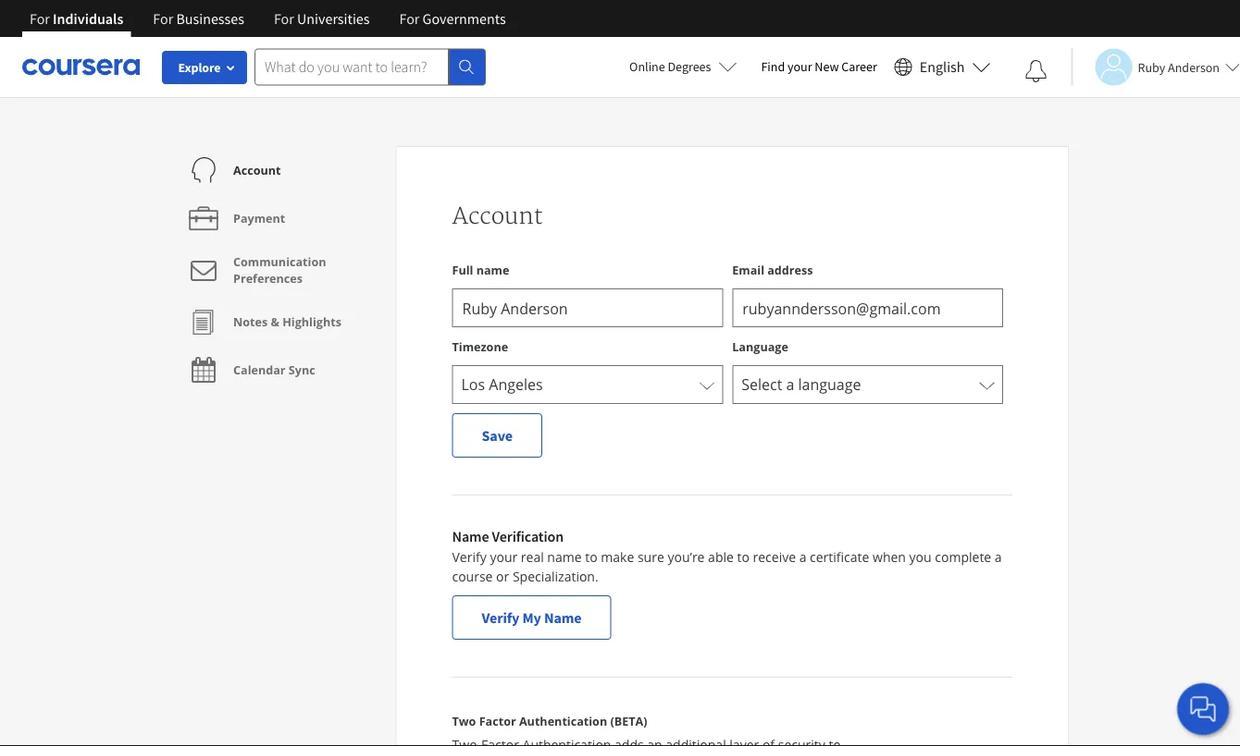 Task type: vqa. For each thing, say whether or not it's contained in the screenshot.
The Payment
yes



Task type: locate. For each thing, give the bounding box(es) containing it.
1 vertical spatial your
[[490, 549, 518, 566]]

for
[[30, 9, 50, 28], [153, 9, 173, 28], [274, 9, 294, 28], [399, 9, 420, 28]]

0 vertical spatial name
[[452, 528, 489, 546]]

0 horizontal spatial your
[[490, 549, 518, 566]]

verify
[[452, 549, 487, 566], [482, 609, 520, 627]]

universities
[[297, 9, 370, 28]]

you're
[[668, 549, 705, 566]]

to left make on the bottom of the page
[[585, 549, 598, 566]]

1 for from the left
[[30, 9, 50, 28]]

calendar
[[233, 362, 286, 378]]

career
[[842, 58, 877, 75]]

explore button
[[162, 51, 247, 84]]

two
[[452, 714, 476, 730]]

for left governments
[[399, 9, 420, 28]]

name right the my
[[544, 609, 582, 627]]

english button
[[886, 37, 998, 97]]

name
[[476, 262, 509, 278], [547, 549, 582, 566]]

email address
[[732, 262, 813, 278]]

a right receive
[[799, 549, 807, 566]]

1 horizontal spatial to
[[737, 549, 750, 566]]

find your new career link
[[752, 56, 886, 79]]

None search field
[[255, 49, 486, 86]]

account
[[233, 162, 281, 178], [452, 203, 543, 230]]

for for individuals
[[30, 9, 50, 28]]

0 horizontal spatial to
[[585, 549, 598, 566]]

calendar sync
[[233, 362, 315, 378]]

my
[[522, 609, 541, 627]]

2 a from the left
[[995, 549, 1002, 566]]

for left individuals
[[30, 9, 50, 28]]

0 horizontal spatial name
[[476, 262, 509, 278]]

0 horizontal spatial name
[[452, 528, 489, 546]]

language
[[732, 339, 788, 354]]

anderson
[[1168, 59, 1220, 75]]

coursera image
[[22, 52, 140, 82]]

verify up the course
[[452, 549, 487, 566]]

full name
[[452, 262, 509, 278]]

name right "full"
[[476, 262, 509, 278]]

to right able
[[737, 549, 750, 566]]

a right complete
[[995, 549, 1002, 566]]

verify left the my
[[482, 609, 520, 627]]

to
[[585, 549, 598, 566], [737, 549, 750, 566]]

name
[[452, 528, 489, 546], [544, 609, 582, 627]]

verify my name
[[482, 609, 582, 627]]

1 horizontal spatial account
[[452, 203, 543, 230]]

1 horizontal spatial your
[[788, 58, 812, 75]]

new
[[815, 58, 839, 75]]

0 vertical spatial your
[[788, 58, 812, 75]]

highlights
[[282, 314, 341, 330]]

1 horizontal spatial name
[[544, 609, 582, 627]]

a
[[799, 549, 807, 566], [995, 549, 1002, 566]]

1 to from the left
[[585, 549, 598, 566]]

find your new career
[[761, 58, 877, 75]]

your
[[788, 58, 812, 75], [490, 549, 518, 566]]

able
[[708, 549, 734, 566]]

address
[[767, 262, 813, 278]]

notes & highlights link
[[185, 298, 341, 346]]

full
[[452, 262, 473, 278]]

payment
[[233, 211, 285, 226]]

1 vertical spatial verify
[[482, 609, 520, 627]]

0 vertical spatial verify
[[452, 549, 487, 566]]

0 vertical spatial name
[[476, 262, 509, 278]]

Full name text field
[[452, 289, 723, 328]]

account up full name
[[452, 203, 543, 230]]

0 horizontal spatial a
[[799, 549, 807, 566]]

account up payment
[[233, 162, 281, 178]]

communication preferences link
[[185, 242, 382, 298]]

1 horizontal spatial a
[[995, 549, 1002, 566]]

for universities
[[274, 9, 370, 28]]

name up the course
[[452, 528, 489, 546]]

for businesses
[[153, 9, 244, 28]]

0 vertical spatial account
[[233, 162, 281, 178]]

name inside name verification verify your real name to make sure you're able to receive a certificate when you complete a course or specialization.
[[452, 528, 489, 546]]

email
[[732, 262, 764, 278]]

businesses
[[176, 9, 244, 28]]

account settings element
[[171, 146, 396, 394]]

for left businesses
[[153, 9, 173, 28]]

communication preferences
[[233, 254, 326, 286]]

your up or
[[490, 549, 518, 566]]

complete
[[935, 549, 991, 566]]

payment link
[[185, 194, 285, 242]]

notes & highlights
[[233, 314, 341, 330]]

2 for from the left
[[153, 9, 173, 28]]

1 vertical spatial name
[[544, 609, 582, 627]]

name up the specialization.
[[547, 549, 582, 566]]

1 vertical spatial account
[[452, 203, 543, 230]]

ruby anderson
[[1138, 59, 1220, 75]]

What do you want to learn? text field
[[255, 49, 449, 86]]

your right find
[[788, 58, 812, 75]]

verification
[[492, 528, 564, 546]]

1 vertical spatial name
[[547, 549, 582, 566]]

1 horizontal spatial name
[[547, 549, 582, 566]]

banner navigation
[[15, 0, 521, 37]]

3 for from the left
[[274, 9, 294, 28]]

real
[[521, 549, 544, 566]]

for left universities
[[274, 9, 294, 28]]

your inside name verification verify your real name to make sure you're able to receive a certificate when you complete a course or specialization.
[[490, 549, 518, 566]]

4 for from the left
[[399, 9, 420, 28]]

verify my name link
[[452, 596, 611, 640]]

for for businesses
[[153, 9, 173, 28]]



Task type: describe. For each thing, give the bounding box(es) containing it.
factor
[[479, 714, 516, 730]]

for for governments
[[399, 9, 420, 28]]

0 horizontal spatial account
[[233, 162, 281, 178]]

1 a from the left
[[799, 549, 807, 566]]

save button
[[452, 414, 542, 458]]

receive
[[753, 549, 796, 566]]

calendar sync link
[[185, 346, 315, 394]]

&
[[271, 314, 279, 330]]

governments
[[423, 9, 506, 28]]

authentication
[[519, 714, 607, 730]]

for individuals
[[30, 9, 123, 28]]

degrees
[[668, 58, 711, 75]]

find
[[761, 58, 785, 75]]

ruby
[[1138, 59, 1165, 75]]

certificate
[[810, 549, 869, 566]]

when
[[873, 549, 906, 566]]

online
[[629, 58, 665, 75]]

explore
[[178, 59, 221, 76]]

two factor authentication (beta)
[[452, 714, 647, 730]]

individuals
[[53, 9, 123, 28]]

course
[[452, 568, 493, 586]]

you
[[909, 549, 932, 566]]

online degrees button
[[615, 46, 752, 87]]

2 to from the left
[[737, 549, 750, 566]]

(beta)
[[610, 714, 647, 730]]

name verification verify your real name to make sure you're able to receive a certificate when you complete a course or specialization.
[[452, 528, 1002, 586]]

specialization.
[[513, 568, 598, 586]]

english
[[920, 58, 965, 76]]

verify inside name verification verify your real name to make sure you're able to receive a certificate when you complete a course or specialization.
[[452, 549, 487, 566]]

show notifications image
[[1025, 60, 1047, 82]]

account link
[[185, 146, 281, 194]]

notes
[[233, 314, 268, 330]]

save
[[482, 427, 513, 445]]

preferences
[[233, 271, 303, 286]]

for governments
[[399, 9, 506, 28]]

online degrees
[[629, 58, 711, 75]]

make
[[601, 549, 634, 566]]

ruby anderson button
[[1071, 49, 1240, 86]]

timezone
[[452, 339, 508, 354]]

sure
[[638, 549, 664, 566]]

chat with us image
[[1188, 695, 1218, 725]]

name inside name verification verify your real name to make sure you're able to receive a certificate when you complete a course or specialization.
[[547, 549, 582, 566]]

for for universities
[[274, 9, 294, 28]]

or
[[496, 568, 509, 586]]

Email address text field
[[732, 289, 1003, 328]]

communication
[[233, 254, 326, 270]]

sync
[[289, 362, 315, 378]]



